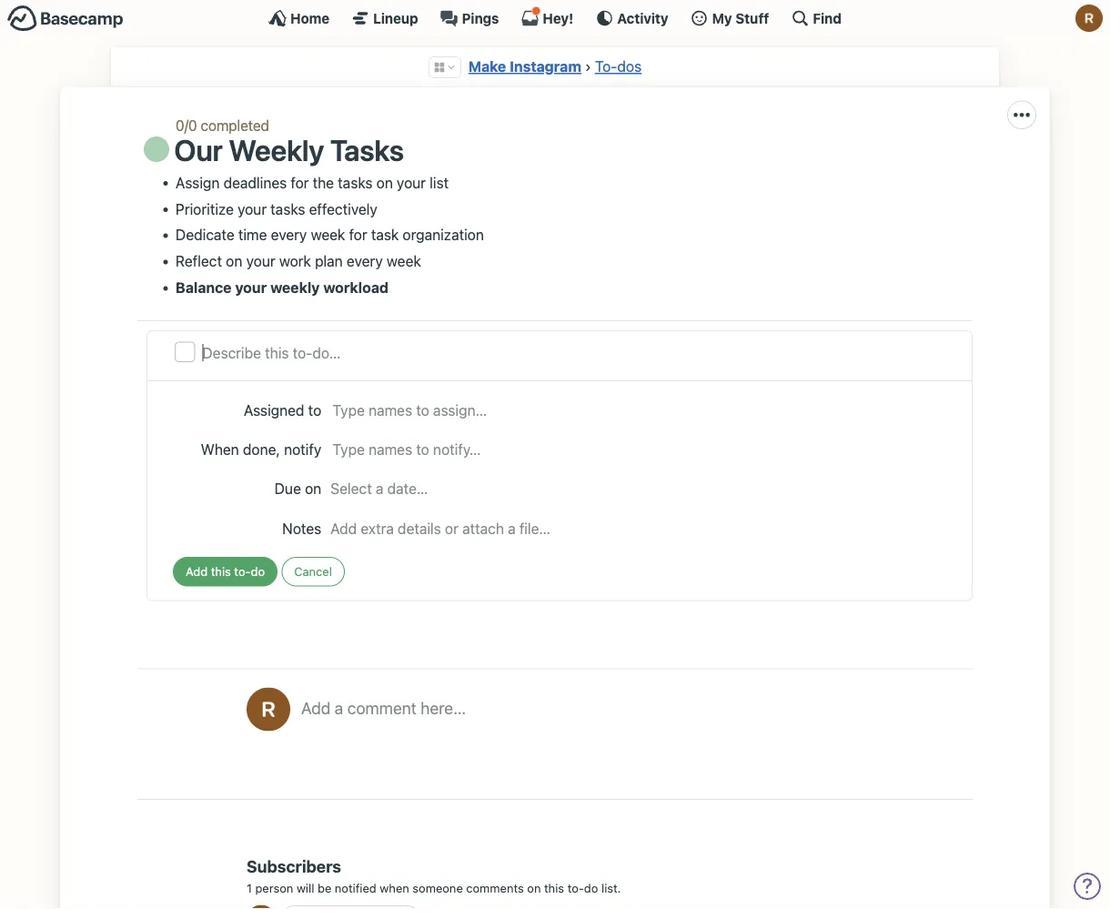 Task type: describe. For each thing, give the bounding box(es) containing it.
here…
[[421, 698, 466, 718]]

0 horizontal spatial week
[[311, 226, 345, 244]]

to-
[[595, 58, 618, 75]]

main element
[[0, 0, 1111, 36]]

notify
[[284, 441, 322, 458]]

assigned
[[244, 402, 305, 419]]

find button
[[791, 9, 842, 27]]

when
[[201, 441, 239, 458]]

› to-dos
[[585, 58, 642, 75]]

find
[[813, 10, 842, 26]]

0 vertical spatial ruby image
[[1076, 5, 1103, 32]]

someone
[[413, 881, 463, 895]]

pings
[[462, 10, 499, 26]]

instagram
[[510, 58, 582, 75]]

assign
[[176, 174, 220, 191]]

0/0
[[176, 116, 197, 134]]

our weekly tasks
[[174, 132, 404, 167]]

cancel button
[[282, 557, 345, 587]]

your up time
[[238, 200, 267, 217]]

on down time
[[226, 253, 243, 270]]

assigned to
[[244, 402, 322, 419]]

add
[[301, 698, 331, 718]]

1 horizontal spatial for
[[349, 226, 367, 244]]

Assigned to text field
[[331, 398, 947, 423]]

list.
[[602, 881, 621, 895]]

your down time
[[246, 253, 276, 270]]

0 horizontal spatial tasks
[[271, 200, 305, 217]]

notified
[[335, 881, 377, 895]]

switch accounts image
[[7, 5, 124, 33]]

1
[[247, 881, 252, 895]]

your left list
[[397, 174, 426, 191]]

done,
[[243, 441, 280, 458]]

when done, notify
[[201, 441, 322, 458]]

activity
[[618, 10, 669, 26]]

effectively
[[309, 200, 378, 217]]

comments
[[466, 881, 524, 895]]

notes
[[282, 520, 322, 537]]

plan
[[315, 253, 343, 270]]

›
[[585, 58, 591, 75]]

a
[[335, 698, 343, 718]]

lineup link
[[352, 9, 418, 27]]

list
[[430, 174, 449, 191]]

will
[[297, 881, 315, 895]]

To-do name text field
[[202, 342, 960, 365]]

stuff
[[736, 10, 770, 26]]

weekly
[[229, 132, 324, 167]]

on inside subscribers 1 person will be notified when someone comments on this to-do list.
[[527, 881, 541, 895]]

hey!
[[543, 10, 574, 26]]

our weekly tasks link
[[174, 132, 404, 167]]

weekly
[[270, 279, 320, 296]]



Task type: locate. For each thing, give the bounding box(es) containing it.
None submit
[[173, 557, 278, 587]]

due on
[[275, 480, 322, 498]]

to
[[308, 402, 322, 419]]

organization
[[403, 226, 484, 244]]

0 horizontal spatial ruby image
[[247, 688, 290, 731]]

make instagram link
[[469, 58, 582, 75]]

1 vertical spatial tasks
[[271, 200, 305, 217]]

every up the workload
[[347, 253, 383, 270]]

make instagram
[[469, 58, 582, 75]]

1 vertical spatial week
[[387, 253, 421, 270]]

tasks up the effectively
[[338, 174, 373, 191]]

tasks down deadlines
[[271, 200, 305, 217]]

balance
[[176, 279, 232, 296]]

to-
[[568, 881, 584, 895]]

1 vertical spatial every
[[347, 253, 383, 270]]

week
[[311, 226, 345, 244], [387, 253, 421, 270]]

0/0 completed link
[[176, 116, 269, 134]]

ruby image
[[1076, 5, 1103, 32], [247, 688, 290, 731]]

0 vertical spatial every
[[271, 226, 307, 244]]

time
[[238, 226, 267, 244]]

1 horizontal spatial tasks
[[338, 174, 373, 191]]

dedicate
[[176, 226, 235, 244]]

for left task
[[349, 226, 367, 244]]

the
[[313, 174, 334, 191]]

add a comment here…
[[301, 698, 466, 718]]

0 vertical spatial week
[[311, 226, 345, 244]]

1 vertical spatial for
[[349, 226, 367, 244]]

week up "plan"
[[311, 226, 345, 244]]

deadlines
[[224, 174, 287, 191]]

on
[[377, 174, 393, 191], [226, 253, 243, 270], [305, 480, 322, 498], [527, 881, 541, 895]]

due
[[275, 480, 301, 498]]

work
[[279, 253, 311, 270]]

reflect
[[176, 253, 222, 270]]

on down tasks
[[377, 174, 393, 191]]

our
[[174, 132, 223, 167]]

your
[[397, 174, 426, 191], [238, 200, 267, 217], [246, 253, 276, 270], [235, 279, 267, 296]]

activity link
[[596, 9, 669, 27]]

pings button
[[440, 9, 499, 27]]

week down task
[[387, 253, 421, 270]]

person
[[255, 881, 293, 895]]

Due on text field
[[331, 478, 947, 500]]

0 vertical spatial for
[[291, 174, 309, 191]]

prioritize
[[176, 200, 234, 217]]

tasks
[[330, 132, 404, 167]]

hey! button
[[521, 6, 574, 27]]

be
[[318, 881, 332, 895]]

this
[[544, 881, 565, 895]]

on left the this
[[527, 881, 541, 895]]

Notes text field
[[331, 517, 947, 539]]

make
[[469, 58, 506, 75]]

when
[[380, 881, 410, 895]]

tasks
[[338, 174, 373, 191], [271, 200, 305, 217]]

for
[[291, 174, 309, 191], [349, 226, 367, 244]]

1 vertical spatial ruby image
[[247, 688, 290, 731]]

0/0 completed
[[176, 116, 269, 134]]

cancel
[[294, 565, 332, 579]]

subscribers 1 person will be notified when someone comments on this to-do list.
[[247, 857, 621, 895]]

task
[[371, 226, 399, 244]]

my
[[712, 10, 733, 26]]

workload
[[323, 279, 389, 296]]

1 horizontal spatial ruby image
[[1076, 5, 1103, 32]]

0 vertical spatial tasks
[[338, 174, 373, 191]]

subscribers
[[247, 857, 341, 877]]

0 horizontal spatial every
[[271, 226, 307, 244]]

When done, notify text field
[[331, 438, 947, 462]]

to-dos link
[[595, 58, 642, 75]]

assign deadlines for the tasks on your list prioritize your tasks effectively dedicate time every week for task organization reflect on your work plan every week balance your weekly workload
[[176, 174, 484, 296]]

on right due
[[305, 480, 322, 498]]

1 horizontal spatial every
[[347, 253, 383, 270]]

1 horizontal spatial week
[[387, 253, 421, 270]]

your left the weekly
[[235, 279, 267, 296]]

every
[[271, 226, 307, 244], [347, 253, 383, 270]]

home
[[291, 10, 330, 26]]

completed
[[201, 116, 269, 134]]

dos
[[618, 58, 642, 75]]

for left the
[[291, 174, 309, 191]]

every up work
[[271, 226, 307, 244]]

my stuff
[[712, 10, 770, 26]]

home link
[[269, 9, 330, 27]]

comment
[[348, 698, 417, 718]]

do
[[584, 881, 598, 895]]

my stuff button
[[691, 9, 770, 27]]

add a comment here… button
[[301, 688, 955, 770]]

0 horizontal spatial for
[[291, 174, 309, 191]]

lineup
[[373, 10, 418, 26]]



Task type: vqa. For each thing, say whether or not it's contained in the screenshot.
working
no



